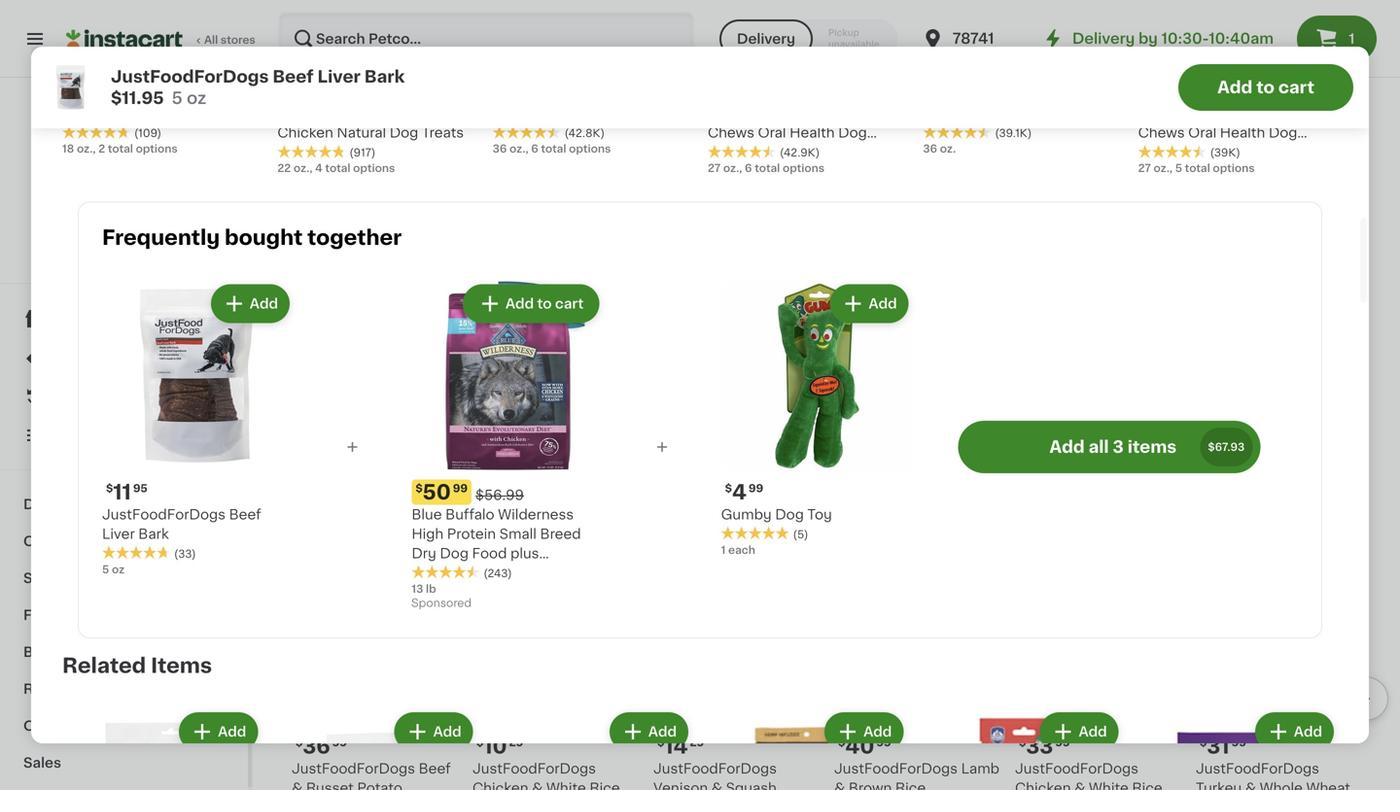 Task type: locate. For each thing, give the bounding box(es) containing it.
russet up 72 oz., 2 total options at the top left of page
[[306, 32, 354, 46]]

5 down justchicken
[[653, 444, 660, 454]]

natural down justfoodfordogs turkey & whole wheat macaroni button
[[708, 107, 757, 120]]

chews inside greenies original teenie natural dog dental care chews oral health dog treats
[[708, 126, 754, 140]]

total up made
[[338, 69, 363, 80]]

delivery button
[[719, 19, 813, 58]]

1 29 from the left
[[509, 737, 523, 748]]

0 vertical spatial 11
[[484, 362, 502, 382]]

oz down cats link
[[112, 564, 125, 575]]

oral up (39k)
[[1188, 126, 1217, 140]]

breast down 49
[[62, 107, 107, 120]]

sales
[[23, 756, 61, 770]]

justfoodfordogs beef & russet potato inside item carousel region
[[292, 762, 451, 790]]

shop
[[54, 312, 91, 326]]

1 inside product group
[[721, 545, 726, 555]]

33 inside item carousel region
[[1026, 736, 1053, 757]]

care
[[841, 107, 874, 120], [1272, 107, 1304, 120], [110, 255, 136, 266]]

bark up the 3
[[1118, 407, 1148, 420]]

product group containing 36
[[292, 561, 457, 790]]

frequently
[[102, 227, 220, 248]]

rice for 10
[[590, 782, 620, 790]]

natural for greenies original large natural dog dental care chews oral health dog treats
[[1138, 107, 1188, 120]]

russet down $ 36 99
[[306, 782, 354, 790]]

beef inside $ 7 justfoodfordogs beef & russet potato pantry fresh
[[961, 387, 993, 401]]

potato
[[357, 32, 402, 46], [895, 32, 940, 46], [900, 407, 945, 420], [357, 782, 402, 790]]

whole inside button
[[717, 32, 760, 46]]

0 vertical spatial justfoodfordogs chicken breast treats
[[1015, 13, 1164, 46]]

chews inside greenies original large natural dog dental care chews oral health dog treats
[[1138, 126, 1185, 140]]

satisfaction
[[82, 236, 147, 246]]

justfoodfordogs inside the "justfoodfordogs chicken & white rice pantry fresh"
[[292, 387, 415, 401]]

fresh down $7.45 element on the left top of page
[[340, 426, 378, 440]]

pantry
[[292, 139, 364, 160], [948, 407, 993, 420], [292, 426, 336, 440]]

1 horizontal spatial 36
[[493, 144, 507, 154]]

liver down dogs link
[[102, 527, 135, 541]]

0 horizontal spatial $ 11 95
[[106, 482, 148, 502]]

1 horizontal spatial justfoodfordogs beef liver bark
[[473, 387, 632, 420]]

& inside the justfoodfordogs fish & sweet potato
[[834, 32, 845, 46]]

gumby
[[721, 508, 772, 521]]

macaroni
[[653, 51, 717, 65], [1196, 51, 1259, 65]]

pets for small
[[65, 572, 97, 585]]

1 horizontal spatial small
[[499, 527, 537, 541]]

total down $32.99 original price: $43.99 element
[[1241, 88, 1267, 99]]

delivery by 10:30-10:40am
[[1072, 32, 1274, 46]]

greenies down 'delivery' button
[[708, 87, 779, 101]]

teenie
[[839, 87, 885, 101]]

1 inside button
[[1349, 32, 1355, 46]]

33 for justfoodfordogs
[[1026, 736, 1053, 757]]

29 right 10
[[509, 737, 523, 748]]

chicken inside $ 50 99 $56.99 blue buffalo wilderness high protein small breed dry dog food plus wholesome grains, chicken
[[412, 586, 467, 599]]

1 for 1
[[1349, 32, 1355, 46]]

pets for other
[[67, 719, 99, 733]]

product group containing 4
[[721, 280, 913, 558]]

chicken inside blue buffalo premium jerky cuts made with real chicken natural dog treats
[[277, 126, 333, 140]]

2 wheat from the left
[[1306, 32, 1350, 46]]

1 vertical spatial add to cart button
[[465, 286, 597, 321]]

justfoodfordogs inside $ 7 justfoodfordogs beef & russet potato pantry fresh
[[834, 387, 958, 401]]

2 vertical spatial to
[[537, 297, 552, 310]]

1 vertical spatial 1
[[721, 545, 726, 555]]

18 oz., 2 total options down (109)
[[62, 144, 178, 154]]

0 horizontal spatial to
[[139, 255, 150, 266]]

2 vertical spatial liver
[[102, 527, 135, 541]]

dogs link
[[12, 486, 236, 523]]

total down (42.8k)
[[541, 144, 566, 154]]

11
[[484, 362, 502, 382], [113, 482, 131, 502]]

dog up wholesome
[[440, 547, 469, 560]]

6
[[531, 144, 538, 154], [745, 163, 752, 174]]

1 horizontal spatial 5 oz
[[473, 444, 495, 454]]

cart inside product group
[[555, 297, 584, 310]]

rice inside justfoodfordogs lamb & brown rice
[[895, 782, 926, 790]]

0 vertical spatial pets
[[65, 572, 97, 585]]

justfoodfordogs chicken & white rice
[[473, 13, 620, 46], [473, 762, 620, 790], [1015, 762, 1163, 790]]

1 horizontal spatial breast
[[1074, 32, 1119, 46]]

fresh inside $ 7 justfoodfordogs beef & russet potato pantry fresh
[[834, 426, 872, 440]]

chews up 27 oz., 6 total options on the right
[[708, 126, 754, 140]]

2 original from the left
[[1213, 87, 1266, 101]]

options down (236)
[[1269, 88, 1311, 99]]

0 horizontal spatial $ 33 99
[[281, 61, 332, 82]]

$ 7 justfoodfordogs beef & russet potato pantry fresh
[[834, 362, 993, 440]]

to
[[1256, 79, 1275, 96], [139, 255, 150, 266], [537, 297, 552, 310]]

breast
[[1074, 32, 1119, 46], [62, 107, 107, 120]]

justfoodfordogs chicken breast treats up (109)
[[62, 87, 245, 120]]

health inside greenies original teenie natural dog dental care chews oral health dog treats
[[790, 126, 835, 140]]

staples
[[368, 139, 450, 160]]

1 original from the left
[[783, 87, 836, 101]]

0 horizontal spatial 95
[[104, 62, 118, 73]]

0 horizontal spatial oral
[[758, 126, 786, 140]]

cart
[[1278, 79, 1314, 96], [555, 297, 584, 310]]

1 horizontal spatial blue
[[412, 508, 442, 521]]

18 oz., 2 total options down $32.99 original price: $43.99 element
[[1196, 88, 1311, 99]]

white inside justfoodfordogs chicken & white rice button
[[546, 32, 586, 46]]

27 down greenies original teenie natural dog dental care chews oral health dog treats
[[708, 163, 721, 174]]

2 chews from the left
[[1138, 126, 1185, 140]]

0 vertical spatial add to cart
[[1217, 79, 1314, 96]]

$ 40 99
[[838, 736, 891, 757]]

cuts
[[277, 107, 310, 120]]

treats inside greenies original teenie natural dog dental care chews oral health dog treats
[[708, 145, 750, 159]]

29 right "14"
[[690, 737, 704, 748]]

bark down dogs link
[[138, 527, 169, 541]]

care inside greenies original large natural dog dental care chews oral health dog treats
[[1272, 107, 1304, 120]]

99 for gumby dog toy
[[749, 483, 763, 494]]

1 horizontal spatial dental
[[1223, 107, 1268, 120]]

2 health from the left
[[1220, 126, 1265, 140]]

0 vertical spatial $ 33 99
[[281, 61, 332, 82]]

dental up (42.9k)
[[793, 107, 838, 120]]

33
[[288, 61, 316, 82], [1026, 736, 1053, 757]]

dental inside greenies original teenie natural dog dental care chews oral health dog treats
[[793, 107, 838, 120]]

1 horizontal spatial 18
[[1196, 88, 1208, 99]]

$ inside $ 49 95
[[66, 62, 73, 73]]

1 horizontal spatial 33
[[1026, 736, 1053, 757]]

options
[[366, 69, 408, 80], [1269, 88, 1311, 99], [136, 144, 178, 154], [569, 144, 611, 154], [783, 163, 825, 174], [353, 163, 395, 174], [1213, 163, 1255, 174], [722, 444, 764, 454]]

1 horizontal spatial 18 oz., 2 total options
[[1196, 88, 1311, 99]]

1 horizontal spatial 1
[[1349, 32, 1355, 46]]

0 horizontal spatial (33)
[[174, 549, 196, 559]]

blue up 'high'
[[412, 508, 442, 521]]

small down cats
[[23, 572, 62, 585]]

1 vertical spatial small
[[23, 572, 62, 585]]

0 horizontal spatial original
[[783, 87, 836, 101]]

1 horizontal spatial natural
[[708, 107, 757, 120]]

0 vertical spatial 6
[[531, 144, 538, 154]]

18 left petco logo
[[62, 144, 74, 154]]

★★★★★
[[1196, 70, 1264, 84], [1196, 70, 1264, 84], [62, 125, 130, 139], [62, 125, 130, 139], [493, 125, 561, 139], [493, 125, 561, 139], [923, 125, 991, 139], [923, 125, 991, 139], [708, 145, 776, 158], [708, 145, 776, 158], [277, 145, 345, 158], [277, 145, 345, 158], [1138, 145, 1206, 158], [1138, 145, 1206, 158], [473, 425, 541, 439], [473, 425, 541, 439], [653, 425, 721, 439], [653, 425, 721, 439], [1015, 425, 1083, 439], [1015, 425, 1083, 439], [292, 445, 360, 458], [292, 445, 360, 458], [834, 445, 902, 458], [834, 445, 902, 458], [721, 526, 789, 540], [721, 526, 789, 540], [102, 546, 170, 560], [102, 546, 170, 560], [412, 565, 480, 579], [412, 565, 480, 579]]

macaroni left 'delivery' button
[[653, 51, 717, 65]]

99 inside $ 40 99
[[876, 737, 891, 748]]

breast inside the justfoodfordogs chicken breast treats button
[[1074, 32, 1119, 46]]

99 inside $ 31 99
[[1231, 737, 1246, 748]]

(236)
[[1268, 73, 1297, 84]]

5 oz up $56.99 on the bottom left of page
[[473, 444, 495, 454]]

justfoodfordogs beef & russet potato up 72 oz., 2 total options at the top left of page
[[292, 13, 451, 46]]

product group containing 31
[[1196, 561, 1361, 790]]

72 oz., 2 total options
[[292, 69, 408, 80]]

1 greenies from the left
[[708, 87, 779, 101]]

0 vertical spatial 4
[[315, 163, 323, 174]]

1 oral from the left
[[758, 126, 786, 140]]

100%
[[50, 236, 79, 246]]

1 27 from the left
[[708, 163, 721, 174]]

0 horizontal spatial 6
[[531, 144, 538, 154]]

0 vertical spatial blue
[[277, 87, 308, 101]]

wheat up large
[[1306, 32, 1350, 46]]

1 each
[[721, 545, 755, 555]]

36
[[493, 144, 507, 154], [923, 144, 937, 154], [303, 736, 330, 757]]

oral up (42.9k)
[[758, 126, 786, 140]]

27 down greenies original large natural dog dental care chews oral health dog treats
[[1138, 163, 1151, 174]]

natural inside blue buffalo premium jerky cuts made with real chicken natural dog treats
[[337, 126, 386, 140]]

wilderness
[[498, 508, 574, 521]]

2 horizontal spatial 36
[[923, 144, 937, 154]]

care down 100% satisfaction guarantee
[[110, 255, 136, 266]]

whole inside justfoodfordogs turkey & whole whea
[[1260, 782, 1303, 790]]

fish up birds
[[23, 609, 52, 622]]

0 horizontal spatial chews
[[708, 126, 754, 140]]

original for teenie
[[783, 87, 836, 101]]

greenies down 32 99
[[1138, 87, 1210, 101]]

1
[[1349, 32, 1355, 46], [721, 545, 726, 555]]

0 vertical spatial buffalo
[[311, 87, 360, 101]]

justfoodfordogs turkey & whole wheat macaroni
[[653, 13, 808, 65], [1196, 13, 1350, 65]]

greenies for greenies original large natural dog dental care chews oral health dog treats
[[1138, 87, 1210, 101]]

pantry inside the "justfoodfordogs chicken & white rice pantry fresh"
[[292, 426, 336, 440]]

dog inside blue buffalo premium jerky cuts made with real chicken natural dog treats
[[390, 126, 418, 140]]

0 horizontal spatial health
[[790, 126, 835, 140]]

0 horizontal spatial 29
[[509, 737, 523, 748]]

treats
[[1122, 32, 1164, 46], [110, 107, 152, 120], [422, 126, 464, 140], [708, 145, 750, 159], [1138, 145, 1180, 159]]

1 vertical spatial 4
[[732, 482, 747, 502]]

greenies for greenies original teenie natural dog dental care chews oral health dog treats
[[708, 87, 779, 101]]

all
[[1089, 439, 1109, 456]]

1 horizontal spatial cart
[[1278, 79, 1314, 96]]

treats down jerky
[[422, 126, 464, 140]]

0 vertical spatial fish
[[961, 13, 989, 26]]

0 horizontal spatial add to cart button
[[465, 286, 597, 321]]

buffalo up made
[[311, 87, 360, 101]]

treats for blue buffalo premium jerky cuts made with real chicken natural dog treats
[[422, 126, 464, 140]]

None search field
[[278, 12, 694, 66]]

treats inside greenies original large natural dog dental care chews oral health dog treats
[[1138, 145, 1180, 159]]

27 oz., 6 total options
[[708, 163, 825, 174]]

22 oz., 4 total options
[[277, 163, 395, 174]]

1 vertical spatial (33)
[[174, 549, 196, 559]]

2 down justchicken
[[685, 444, 691, 454]]

beef
[[419, 13, 451, 26], [273, 69, 314, 85], [599, 387, 632, 401], [961, 387, 993, 401], [229, 508, 261, 521], [419, 762, 451, 776]]

breast left by
[[1074, 32, 1119, 46]]

oral
[[758, 126, 786, 140], [1188, 126, 1217, 140]]

36 for 36 oz., 6 total options
[[493, 144, 507, 154]]

turkey down 31
[[1196, 782, 1242, 790]]

1 vertical spatial buffalo
[[445, 508, 494, 521]]

0 horizontal spatial 36
[[303, 736, 330, 757]]

99 inside 32 99
[[1178, 62, 1193, 73]]

5 oz down cats link
[[102, 564, 125, 575]]

$ inside $ 7 justfoodfordogs beef & russet potato pantry fresh
[[838, 363, 845, 373]]

each
[[728, 545, 755, 555]]

6 for 36
[[531, 144, 538, 154]]

1 horizontal spatial 4
[[732, 482, 747, 502]]

greenies inside greenies original large natural dog dental care chews oral health dog treats
[[1138, 87, 1210, 101]]

1 vertical spatial cart
[[555, 297, 584, 310]]

1 horizontal spatial 6
[[745, 163, 752, 174]]

0 horizontal spatial greenies
[[708, 87, 779, 101]]

0 vertical spatial liver
[[317, 69, 361, 85]]

options up $ 4 99
[[722, 444, 764, 454]]

$ 4 99
[[725, 482, 763, 502]]

treats up 27 oz., 5 total options
[[1138, 145, 1180, 159]]

fresh left frozen
[[292, 514, 352, 535]]

1 justfoodfordogs turkey & whole wheat macaroni from the left
[[653, 13, 808, 65]]

oral for greenies original large natural dog dental care chews oral health dog treats
[[1188, 126, 1217, 140]]

plus
[[510, 547, 539, 560]]

oz inside justfoodfordogs beef liver bark $11.95 5 oz
[[187, 90, 206, 106]]

& inside justfoodfordogs venison & squash
[[711, 782, 722, 790]]

natural up "(917)"
[[337, 126, 386, 140]]

6 for 27
[[745, 163, 752, 174]]

1 vertical spatial $ 33 99
[[1019, 736, 1070, 757]]

health up (39k)
[[1220, 126, 1265, 140]]

2 27 from the left
[[1138, 163, 1151, 174]]

sponsored badge image
[[412, 598, 470, 609]]

greenies inside greenies original teenie natural dog dental care chews oral health dog treats
[[708, 87, 779, 101]]

justfoodfordogs inside button
[[653, 13, 777, 26]]

2 horizontal spatial 95
[[504, 363, 518, 373]]

treats up 27 oz., 6 total options on the right
[[708, 145, 750, 159]]

29 for 10
[[509, 737, 523, 748]]

treats up 32
[[1122, 32, 1164, 46]]

macaroni up the $43.99
[[1196, 51, 1259, 65]]

0 vertical spatial 33
[[288, 61, 316, 82]]

5 right $11.95
[[172, 90, 183, 106]]

sales link
[[12, 745, 236, 782]]

greenies
[[708, 87, 779, 101], [1138, 87, 1210, 101]]

rice inside button
[[590, 32, 620, 46]]

1 vertical spatial justfoodfordogs beef & russet potato
[[292, 762, 451, 790]]

delivery left by
[[1072, 32, 1135, 46]]

dental
[[793, 107, 838, 120], [1223, 107, 1268, 120]]

chews up 27 oz., 5 total options
[[1138, 126, 1185, 140]]

2 vertical spatial russet
[[306, 782, 354, 790]]

1 justfoodfordogs beef & russet potato from the top
[[292, 13, 451, 46]]

russet down 7
[[849, 407, 896, 420]]

1 chews from the left
[[708, 126, 754, 140]]

0 vertical spatial add to cart button
[[1178, 64, 1353, 111]]

small up plus
[[499, 527, 537, 541]]

1 horizontal spatial (33)
[[544, 428, 566, 439]]

original
[[783, 87, 836, 101], [1213, 87, 1266, 101]]

$ 33 99 for blue
[[281, 61, 332, 82]]

justfoodfordogs
[[292, 13, 415, 26], [473, 13, 596, 26], [653, 13, 777, 26], [834, 13, 958, 26], [1015, 13, 1139, 26], [1196, 13, 1319, 26], [111, 69, 269, 85], [62, 87, 186, 101], [292, 387, 415, 401], [473, 387, 596, 401], [653, 387, 777, 401], [834, 387, 958, 401], [1015, 387, 1139, 401], [102, 508, 226, 521], [292, 762, 415, 776], [473, 762, 596, 776], [653, 762, 777, 776], [834, 762, 958, 776], [1015, 762, 1139, 776], [1196, 762, 1319, 776]]

buffalo
[[311, 87, 360, 101], [445, 508, 494, 521]]

original inside greenies original teenie natural dog dental care chews oral health dog treats
[[783, 87, 836, 101]]

justfoodfordogs inside justfoodfordogs chicken apple bark
[[1015, 387, 1139, 401]]

1 vertical spatial 18 oz., 2 total options
[[62, 144, 178, 154]]

0 horizontal spatial delivery
[[737, 32, 795, 46]]

blue up cuts
[[277, 87, 308, 101]]

0 vertical spatial russet
[[306, 32, 354, 46]]

options down (42.8k)
[[569, 144, 611, 154]]

bark up premium
[[364, 69, 405, 85]]

2 greenies from the left
[[1138, 87, 1210, 101]]

natural inside greenies original teenie natural dog dental care chews oral health dog treats
[[708, 107, 757, 120]]

fresh up 12.5 oz
[[834, 426, 872, 440]]

36 inside item carousel region
[[303, 736, 330, 757]]

1 horizontal spatial to
[[537, 297, 552, 310]]

2 29 from the left
[[690, 737, 704, 748]]

oz right $11.95
[[187, 90, 206, 106]]

1 vertical spatial 95
[[504, 363, 518, 373]]

dental for large
[[1223, 107, 1268, 120]]

0 vertical spatial small
[[499, 527, 537, 541]]

99 inside $ 4 99
[[749, 483, 763, 494]]

0 horizontal spatial add to cart
[[505, 297, 584, 310]]

2 right 72
[[329, 69, 335, 80]]

health inside greenies original large natural dog dental care chews oral health dog treats
[[1220, 126, 1265, 140]]

2 horizontal spatial care
[[1272, 107, 1304, 120]]

5 inside justfoodfordogs beef liver bark $11.95 5 oz
[[172, 90, 183, 106]]

fish up 78741
[[961, 13, 989, 26]]

reptiles link
[[12, 671, 236, 708]]

oral inside greenies original teenie natural dog dental care chews oral health dog treats
[[758, 126, 786, 140]]

1 vertical spatial 11
[[113, 482, 131, 502]]

wheat inside button
[[764, 32, 808, 46]]

add to cart button
[[1178, 64, 1353, 111], [465, 286, 597, 321]]

guarantee
[[150, 236, 206, 246]]

turkey left 'delivery' button
[[653, 32, 699, 46]]

small pets
[[23, 572, 97, 585]]

breed
[[540, 527, 581, 541]]

options down (109)
[[136, 144, 178, 154]]

reptiles
[[23, 683, 81, 696]]

2 oral from the left
[[1188, 126, 1217, 140]]

all
[[204, 35, 218, 45]]

justfoodfordogs lamb & brown rice
[[834, 762, 999, 790]]

natural down 32
[[1138, 107, 1188, 120]]

1 horizontal spatial 29
[[690, 737, 704, 748]]

1 horizontal spatial $ 11 95
[[476, 362, 518, 382]]

delivery
[[1072, 32, 1135, 46], [737, 32, 795, 46]]

dental for teenie
[[793, 107, 838, 120]]

dog down real
[[390, 126, 418, 140]]

1 horizontal spatial liver
[[317, 69, 361, 85]]

1 wheat from the left
[[764, 32, 808, 46]]

(109)
[[134, 128, 161, 139]]

justfoodfordogs fish & sweet potato
[[834, 13, 989, 46]]

original down $32.99 original price: $43.99 element
[[1213, 87, 1266, 101]]

$ inside $ 31 99
[[1200, 737, 1207, 748]]

delivery inside 'link'
[[1072, 32, 1135, 46]]

4
[[315, 163, 323, 174], [732, 482, 747, 502]]

justfoodfordogs chicken breast treats up 32
[[1015, 13, 1164, 46]]

beef inside item carousel region
[[419, 762, 451, 776]]

stores
[[221, 35, 255, 45]]

1 macaroni from the left
[[653, 51, 717, 65]]

potato inside the justfoodfordogs fish & sweet potato
[[895, 32, 940, 46]]

justfoodfordogs beef liver bark
[[473, 387, 632, 420], [102, 508, 261, 541]]

7
[[845, 362, 858, 382]]

bark up $50.99 original price: $56.99 "element"
[[509, 407, 539, 420]]

items
[[1128, 439, 1177, 456]]

dry
[[412, 547, 436, 560]]

0 vertical spatial 18 oz., 2 total options
[[1196, 88, 1311, 99]]

1 horizontal spatial fish
[[961, 13, 989, 26]]

0 vertical spatial 5 oz
[[473, 444, 495, 454]]

$ 49 95
[[66, 61, 118, 82]]

1 horizontal spatial 11
[[484, 362, 502, 382]]

29
[[509, 737, 523, 748], [690, 737, 704, 748]]

original left the teenie
[[783, 87, 836, 101]]

2 justfoodfordogs turkey & whole wheat macaroni from the left
[[1196, 13, 1350, 65]]

natural inside greenies original large natural dog dental care chews oral health dog treats
[[1138, 107, 1188, 120]]

buy it again
[[54, 390, 137, 403]]

0 horizontal spatial blue
[[277, 87, 308, 101]]

justfoodfordogs inside the justfoodfordogs fish & sweet potato
[[834, 13, 958, 26]]

0 vertical spatial 18
[[1196, 88, 1208, 99]]

treats for greenies original large natural dog dental care chews oral health dog treats
[[1138, 145, 1180, 159]]

small
[[499, 527, 537, 541], [23, 572, 62, 585]]

care down the teenie
[[841, 107, 874, 120]]

care inside greenies original teenie natural dog dental care chews oral health dog treats
[[841, 107, 874, 120]]

0 horizontal spatial cart
[[555, 297, 584, 310]]

18 down the $43.99
[[1196, 88, 1208, 99]]

treats inside blue buffalo premium jerky cuts made with real chicken natural dog treats
[[422, 126, 464, 140]]

1 horizontal spatial health
[[1220, 126, 1265, 140]]

99 inside $ 36 99
[[332, 737, 347, 748]]

care for teenie
[[841, 107, 874, 120]]

greenies original large natural dog dental care chews oral health dog treats
[[1138, 87, 1308, 159]]

original for large
[[1213, 87, 1266, 101]]

wheat
[[764, 32, 808, 46], [1306, 32, 1350, 46]]

1 horizontal spatial original
[[1213, 87, 1266, 101]]

$ 33 99 inside item carousel region
[[1019, 736, 1070, 757]]

32 99
[[1149, 61, 1193, 82]]

delivery for delivery
[[737, 32, 795, 46]]

wheat left the sweet
[[764, 32, 808, 46]]

turkey
[[653, 32, 699, 46], [1196, 32, 1242, 46], [1196, 782, 1242, 790]]

5 oz
[[473, 444, 495, 454], [102, 564, 125, 575]]

sweet
[[849, 32, 891, 46]]

buffalo up protein
[[445, 508, 494, 521]]

(33) up $50.99 original price: $56.99 "element"
[[544, 428, 566, 439]]

1 vertical spatial justfoodfordogs beef liver bark
[[102, 508, 261, 541]]

0 horizontal spatial dental
[[793, 107, 838, 120]]

total down "(917)"
[[325, 163, 350, 174]]

delivery up greenies original teenie natural dog dental care chews oral health dog treats
[[737, 32, 795, 46]]

(33) up small pets link
[[174, 549, 196, 559]]

0 horizontal spatial buffalo
[[311, 87, 360, 101]]

36 oz.
[[923, 144, 956, 154]]

1 vertical spatial pantry
[[948, 407, 993, 420]]

fish inside the justfoodfordogs fish & sweet potato
[[961, 13, 989, 26]]

$ 33 99
[[281, 61, 332, 82], [1019, 736, 1070, 757]]

0 horizontal spatial justfoodfordogs chicken breast treats
[[62, 87, 245, 120]]

4 up the gumby
[[732, 482, 747, 502]]

rice for 40
[[895, 782, 926, 790]]

$7.45 element
[[292, 359, 457, 384]]

1 vertical spatial to
[[139, 255, 150, 266]]

original inside greenies original large natural dog dental care chews oral health dog treats
[[1213, 87, 1266, 101]]

delivery for delivery by 10:30-10:40am
[[1072, 32, 1135, 46]]

100% satisfaction guarantee
[[50, 236, 206, 246]]

1 dental from the left
[[793, 107, 838, 120]]

dental inside greenies original large natural dog dental care chews oral health dog treats
[[1223, 107, 1268, 120]]

1 vertical spatial blue
[[412, 508, 442, 521]]

2 justfoodfordogs beef & russet potato from the top
[[292, 762, 451, 790]]

total down justchicken
[[694, 444, 719, 454]]

0 horizontal spatial 5 oz
[[102, 564, 125, 575]]

oral inside greenies original large natural dog dental care chews oral health dog treats
[[1188, 126, 1217, 140]]

buffalo inside $ 50 99 $56.99 blue buffalo wilderness high protein small breed dry dog food plus wholesome grains, chicken
[[445, 508, 494, 521]]

1 health from the left
[[790, 126, 835, 140]]

1 horizontal spatial add to cart button
[[1178, 64, 1353, 111]]

dental down $32.99 original price: $43.99 element
[[1223, 107, 1268, 120]]

product group
[[292, 186, 457, 476], [473, 186, 638, 457], [653, 186, 819, 457], [834, 186, 1000, 476], [1015, 186, 1180, 457], [102, 280, 294, 577], [412, 280, 603, 614], [721, 280, 913, 558], [292, 561, 457, 790], [1196, 561, 1361, 790], [62, 709, 262, 790], [277, 709, 477, 790], [493, 709, 692, 790], [708, 709, 907, 790], [923, 709, 1123, 790], [1138, 709, 1338, 790]]

2 dental from the left
[[1223, 107, 1268, 120]]

pets right other
[[67, 719, 99, 733]]

0 horizontal spatial fish
[[23, 609, 52, 622]]

1 horizontal spatial chews
[[1138, 126, 1185, 140]]

birds
[[23, 646, 60, 659]]

1 horizontal spatial care
[[841, 107, 874, 120]]

justfoodfordogs beef & russet potato down $ 36 99
[[292, 762, 451, 790]]



Task type: describe. For each thing, give the bounding box(es) containing it.
bark inside justfoodfordogs beef liver bark $11.95 5 oz
[[364, 69, 405, 85]]

$ inside $ 10 29
[[476, 737, 484, 748]]

0 horizontal spatial 18 oz., 2 total options
[[62, 144, 178, 154]]

justfoodfordogs inside justfoodfordogs turkey & whole whea
[[1196, 762, 1319, 776]]

dog down the $43.99
[[1191, 107, 1220, 120]]

small inside $ 50 99 $56.99 blue buffalo wilderness high protein small breed dry dog food plus wholesome grains, chicken
[[499, 527, 537, 541]]

5 down cats link
[[102, 564, 109, 575]]

0 vertical spatial justfoodfordogs beef liver bark
[[473, 387, 632, 420]]

2 macaroni from the left
[[1196, 51, 1259, 65]]

40
[[845, 736, 874, 757]]

justfoodfordogs inside justfoodfordogs beef liver bark $11.95 5 oz
[[111, 69, 269, 85]]

premium
[[364, 87, 425, 101]]

oz.
[[940, 144, 956, 154]]

29 for 14
[[690, 737, 704, 748]]

& inside $ 7 justfoodfordogs beef & russet potato pantry fresh
[[834, 407, 845, 420]]

99 inside $ 50 99 $56.99 blue buffalo wilderness high protein small breed dry dog food plus wholesome grains, chicken
[[453, 483, 468, 494]]

justfoodfordogs chicken & white rice for 10
[[473, 762, 620, 790]]

items
[[151, 656, 212, 676]]

options down (39k)
[[1213, 163, 1255, 174]]

small pets link
[[12, 560, 236, 597]]

justfoodfordogs chicken breast treats inside button
[[1015, 13, 1164, 46]]

justfoodfordogs turkey & whole wheat macaroni button
[[653, 0, 819, 102]]

$67.93
[[1208, 442, 1245, 453]]

33 for blue
[[288, 61, 316, 82]]

100% satisfaction guarantee button
[[30, 229, 218, 249]]

justfoodfordogs turkey & whole wheat macaroni inside button
[[653, 13, 808, 65]]

turkey up the $43.99
[[1196, 32, 1242, 46]]

& inside the "justfoodfordogs chicken & white rice pantry fresh"
[[351, 407, 362, 420]]

frozen
[[357, 514, 430, 535]]

0 horizontal spatial justfoodfordogs beef liver bark
[[102, 508, 261, 541]]

shop link
[[12, 299, 236, 338]]

$32.99 original price: $43.99 element
[[1138, 59, 1338, 84]]

$ inside $ 50 99 $56.99 blue buffalo wilderness high protein small breed dry dog food plus wholesome grains, chicken
[[415, 483, 423, 494]]

buy
[[54, 390, 82, 403]]

1 vertical spatial fish
[[23, 609, 52, 622]]

0 vertical spatial to
[[1256, 79, 1275, 96]]

& inside button
[[703, 32, 714, 46]]

$ inside $ 4 99
[[725, 483, 732, 494]]

chicken inside justfoodfordogs chicken apple bark
[[1015, 407, 1071, 420]]

5 up $56.99 on the bottom left of page
[[473, 444, 480, 454]]

russet inside item carousel region
[[306, 782, 354, 790]]

justfoodfordogs beef liver bark $11.95 5 oz
[[111, 69, 405, 106]]

petco link
[[81, 101, 167, 210]]

12.5
[[834, 463, 856, 474]]

1 vertical spatial justfoodfordogs chicken breast treats
[[62, 87, 245, 120]]

1 for 1 each
[[721, 545, 726, 555]]

0 horizontal spatial small
[[23, 572, 62, 585]]

$56.99
[[475, 488, 524, 502]]

real
[[390, 107, 420, 120]]

99 for justfoodfordogs chicken & white rice
[[1055, 737, 1070, 748]]

pantry inside $ 7 justfoodfordogs beef & russet potato pantry fresh
[[948, 407, 993, 420]]

0 horizontal spatial liver
[[102, 527, 135, 541]]

$ 50 99 $56.99 blue buffalo wilderness high protein small breed dry dog food plus wholesome grains, chicken
[[412, 482, 581, 599]]

beef inside justfoodfordogs beef liver bark $11.95 5 oz
[[273, 69, 314, 85]]

& inside justfoodfordogs lamb & brown rice
[[834, 782, 845, 790]]

add to cart button inside product group
[[465, 286, 597, 321]]

cats link
[[12, 523, 236, 560]]

49
[[73, 61, 102, 82]]

dog inside $ 50 99 $56.99 blue buffalo wilderness high protein small breed dry dog food plus wholesome grains, chicken
[[440, 547, 469, 560]]

(42.9k)
[[780, 147, 820, 158]]

russet inside $ 7 justfoodfordogs beef & russet potato pantry fresh
[[849, 407, 896, 420]]

dog down large
[[1269, 126, 1297, 140]]

deals
[[54, 351, 94, 365]]

jerky
[[428, 87, 467, 101]]

$11.95
[[111, 90, 164, 106]]

lists
[[54, 429, 88, 442]]

justfoodfordogs chicken & white rice button
[[473, 0, 638, 105]]

product group containing 7
[[834, 186, 1000, 476]]

together
[[307, 227, 402, 248]]

$17.95 element
[[653, 359, 819, 384]]

95 inside $ 49 95
[[104, 62, 118, 73]]

36 for 36 oz.
[[923, 144, 937, 154]]

72
[[292, 69, 304, 80]]

1 vertical spatial liver
[[473, 407, 505, 420]]

dogs
[[23, 498, 61, 511]]

(39.1k)
[[995, 128, 1032, 139]]

justfoodfordogs inside justfoodfordogs lamb & brown rice
[[834, 762, 958, 776]]

venison
[[653, 782, 708, 790]]

oz up $50.99 original price: $56.99 "element"
[[482, 444, 495, 454]]

bought
[[225, 227, 303, 248]]

99 for justfoodfordogs lamb & brown rice
[[876, 737, 891, 748]]

buy it again link
[[12, 377, 236, 416]]

14
[[664, 736, 688, 757]]

oz right 12.5
[[859, 463, 871, 474]]

grains,
[[496, 566, 544, 580]]

(917)
[[349, 147, 376, 158]]

0 vertical spatial $ 11 95
[[476, 362, 518, 382]]

buffalo inside blue buffalo premium jerky cuts made with real chicken natural dog treats
[[311, 87, 360, 101]]

natural for greenies original teenie natural dog dental care chews oral health dog treats
[[708, 107, 757, 120]]

turkey inside justfoodfordogs turkey & whole whea
[[1196, 782, 1242, 790]]

1 horizontal spatial add to cart
[[1217, 79, 1314, 96]]

$ 14 29
[[657, 736, 704, 757]]

justfoodfordogs chicken breast treats button
[[1015, 0, 1180, 82]]

$ 31 99
[[1200, 736, 1246, 757]]

vital
[[83, 255, 107, 266]]

justfoodfordogs chicken & white rice inside button
[[473, 13, 620, 46]]

potato inside $ 7 justfoodfordogs beef & russet potato pantry fresh
[[900, 407, 945, 420]]

made
[[313, 107, 352, 120]]

other pets & more link
[[12, 708, 236, 745]]

brown
[[849, 782, 892, 790]]

(139)
[[906, 448, 933, 458]]

dog up (5)
[[775, 508, 804, 521]]

total down (42.9k)
[[755, 163, 780, 174]]

health for large
[[1220, 126, 1265, 140]]

prices
[[144, 216, 178, 227]]

blue inside $ 50 99 $56.99 blue buffalo wilderness high protein small breed dry dog food plus wholesome grains, chicken
[[412, 508, 442, 521]]

rice for 33
[[1132, 782, 1163, 790]]

0 horizontal spatial 11
[[113, 482, 131, 502]]

10
[[484, 736, 507, 757]]

1 vertical spatial 5 oz
[[102, 564, 125, 575]]

50
[[423, 482, 451, 502]]

99 for justfoodfordogs turkey & whole whea
[[1231, 737, 1246, 748]]

protein
[[447, 527, 496, 541]]

& inside justfoodfordogs turkey & whole whea
[[1245, 782, 1256, 790]]

care for large
[[1272, 107, 1304, 120]]

liver inside justfoodfordogs beef liver bark $11.95 5 oz
[[317, 69, 361, 85]]

squash
[[726, 782, 777, 790]]

pantry staples
[[292, 139, 450, 160]]

$ 36 99
[[296, 736, 347, 757]]

options down pantry staples
[[353, 163, 395, 174]]

3
[[1113, 439, 1124, 456]]

treats for greenies original teenie natural dog dental care chews oral health dog treats
[[708, 145, 750, 159]]

$ 10 29
[[476, 736, 523, 757]]

$ 33 99 for justfoodfordogs
[[1019, 736, 1070, 757]]

justfoodfordogs chicken & white rice for 33
[[1015, 762, 1163, 790]]

dog up (42.9k)
[[761, 107, 789, 120]]

options up premium
[[366, 69, 408, 80]]

related
[[62, 656, 146, 676]]

$ inside $ 40 99
[[838, 737, 845, 748]]

dog down the teenie
[[838, 126, 867, 140]]

0 vertical spatial cart
[[1278, 79, 1314, 96]]

deals link
[[12, 338, 236, 377]]

chews for greenies original teenie natural dog dental care chews oral health dog treats
[[708, 126, 754, 140]]

32
[[1149, 61, 1176, 82]]

chews for greenies original large natural dog dental care chews oral health dog treats
[[1138, 126, 1185, 140]]

2 vertical spatial 95
[[133, 483, 148, 494]]

high
[[412, 527, 444, 541]]

5 down greenies original large natural dog dental care chews oral health dog treats
[[1175, 163, 1182, 174]]

78741 button
[[921, 12, 1038, 66]]

total down (39k)
[[1185, 163, 1210, 174]]

oral for greenies original teenie natural dog dental care chews oral health dog treats
[[758, 126, 786, 140]]

total up the petco
[[108, 144, 133, 154]]

more
[[117, 719, 153, 733]]

$50.99 original price: $56.99 element
[[412, 480, 603, 505]]

justfoodfordogs chicken & white rice pantry fresh
[[292, 387, 439, 440]]

bark inside justfoodfordogs chicken apple bark
[[1118, 407, 1148, 420]]

99 for blue buffalo premium jerky cuts made with real chicken natural dog treats
[[318, 62, 332, 73]]

everyday store prices link
[[58, 214, 190, 229]]

rice inside the "justfoodfordogs chicken & white rice pantry fresh"
[[409, 407, 439, 420]]

10:30-
[[1161, 32, 1209, 46]]

chicken inside the "justfoodfordogs chicken & white rice pantry fresh"
[[292, 407, 348, 420]]

27 for 27 oz., 6 total options
[[708, 163, 721, 174]]

item carousel region
[[292, 553, 1388, 790]]

1 vertical spatial add to cart
[[505, 297, 584, 310]]

(39k)
[[1210, 147, 1240, 158]]

product group containing 50
[[412, 280, 603, 614]]

options down (42.9k)
[[783, 163, 825, 174]]

toy
[[807, 508, 832, 521]]

petco logo image
[[81, 101, 167, 187]]

$43.99
[[1201, 68, 1249, 81]]

12.5 oz
[[834, 463, 871, 474]]

1 vertical spatial $ 11 95
[[106, 482, 148, 502]]

treats inside button
[[1122, 32, 1164, 46]]

27 for 27 oz., 5 total options
[[1138, 163, 1151, 174]]

0 horizontal spatial 4
[[315, 163, 323, 174]]

(30)
[[1087, 428, 1110, 439]]

$ inside $ 36 99
[[296, 737, 303, 748]]

health for teenie
[[790, 126, 835, 140]]

2 up the petco
[[98, 144, 105, 154]]

birds link
[[12, 634, 236, 671]]

justfoodfordogs justchicken
[[653, 387, 777, 420]]

13 lb
[[412, 584, 436, 594]]

blue inside blue buffalo premium jerky cuts made with real chicken natural dog treats
[[277, 87, 308, 101]]

by
[[1139, 32, 1158, 46]]

all stores link
[[66, 12, 257, 66]]

treats down $11.95
[[110, 107, 152, 120]]

(42.8k)
[[565, 128, 605, 139]]

0 vertical spatial pantry
[[292, 139, 364, 160]]

turkey inside button
[[653, 32, 699, 46]]

add vital care to save link
[[58, 253, 190, 268]]

13
[[412, 584, 423, 594]]

white inside the "justfoodfordogs chicken & white rice pantry fresh"
[[365, 407, 405, 420]]

0 horizontal spatial care
[[110, 255, 136, 266]]

cats
[[23, 535, 56, 548]]

99 for justfoodfordogs beef & russet potato
[[332, 737, 347, 748]]

27 oz., 5 total options
[[1138, 163, 1255, 174]]

$ inside '$ 14 29'
[[657, 737, 664, 748]]

fresh inside the "justfoodfordogs chicken & white rice pantry fresh"
[[340, 426, 378, 440]]

macaroni inside button
[[653, 51, 717, 65]]

(5)
[[793, 529, 808, 540]]

lb
[[426, 584, 436, 594]]

2 down the $43.99
[[1232, 88, 1239, 99]]

service type group
[[719, 19, 898, 58]]

potato inside item carousel region
[[357, 782, 402, 790]]

1 vertical spatial breast
[[62, 107, 107, 120]]

1 vertical spatial 18
[[62, 144, 74, 154]]

instacart logo image
[[66, 27, 183, 51]]

everyday
[[58, 216, 110, 227]]

justfoodfordogs venison & squash
[[653, 762, 777, 790]]



Task type: vqa. For each thing, say whether or not it's contained in the screenshot.
the middle Russet
yes



